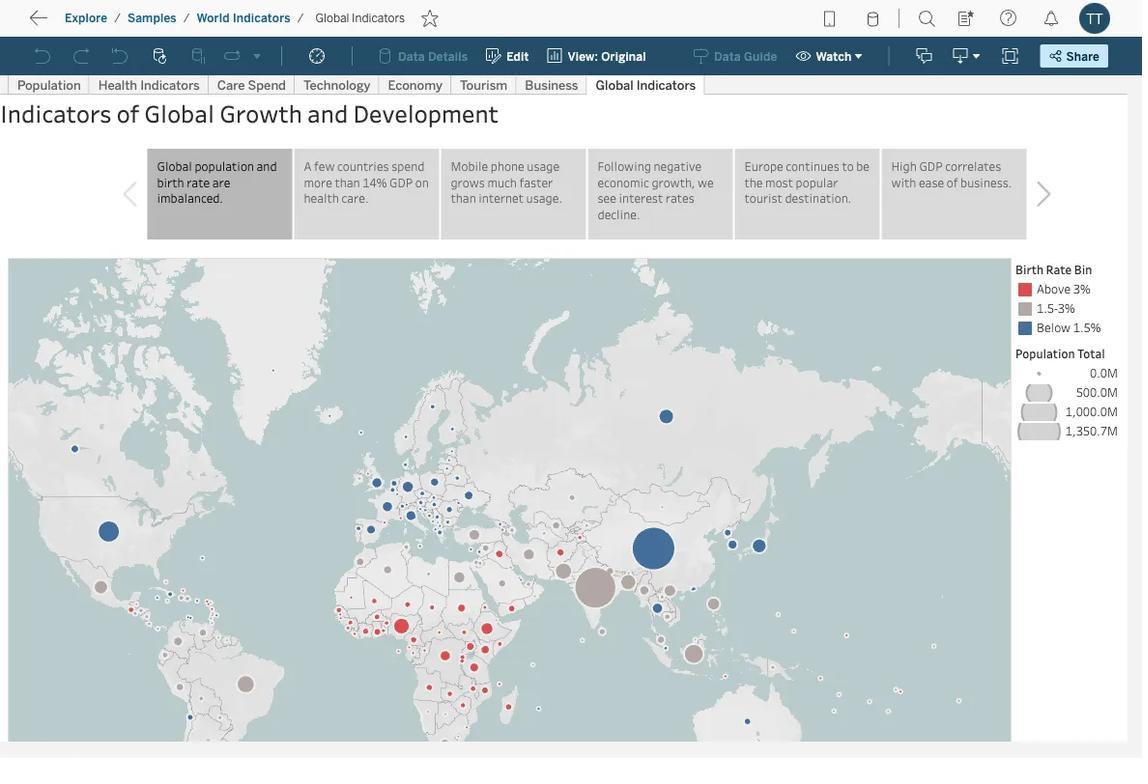 Task type: locate. For each thing, give the bounding box(es) containing it.
world indicators link
[[196, 10, 292, 26]]

0 horizontal spatial /
[[114, 11, 121, 25]]

/ right to
[[114, 11, 121, 25]]

2 horizontal spatial /
[[297, 11, 304, 25]]

skip to content link
[[46, 11, 197, 37]]

0 horizontal spatial indicators
[[233, 11, 291, 25]]

/ left global
[[297, 11, 304, 25]]

content
[[106, 15, 166, 33]]

indicators
[[233, 11, 291, 25], [352, 11, 405, 25]]

/ left world
[[183, 11, 190, 25]]

1 horizontal spatial /
[[183, 11, 190, 25]]

global indicators
[[316, 11, 405, 25]]

1 indicators from the left
[[233, 11, 291, 25]]

indicators right world
[[233, 11, 291, 25]]

skip to content
[[50, 15, 166, 33]]

/
[[114, 11, 121, 25], [183, 11, 190, 25], [297, 11, 304, 25]]

1 horizontal spatial indicators
[[352, 11, 405, 25]]

indicators right global
[[352, 11, 405, 25]]

explore / samples / world indicators /
[[65, 11, 304, 25]]

2 / from the left
[[183, 11, 190, 25]]



Task type: vqa. For each thing, say whether or not it's contained in the screenshot.
'Skip to Content'
yes



Task type: describe. For each thing, give the bounding box(es) containing it.
global
[[316, 11, 349, 25]]

explore
[[65, 11, 107, 25]]

3 / from the left
[[297, 11, 304, 25]]

2 indicators from the left
[[352, 11, 405, 25]]

samples
[[128, 11, 177, 25]]

skip
[[50, 15, 83, 33]]

to
[[87, 15, 102, 33]]

global indicators element
[[310, 11, 411, 25]]

1 / from the left
[[114, 11, 121, 25]]

explore link
[[64, 10, 108, 26]]

samples link
[[127, 10, 178, 26]]

world
[[197, 11, 230, 25]]



